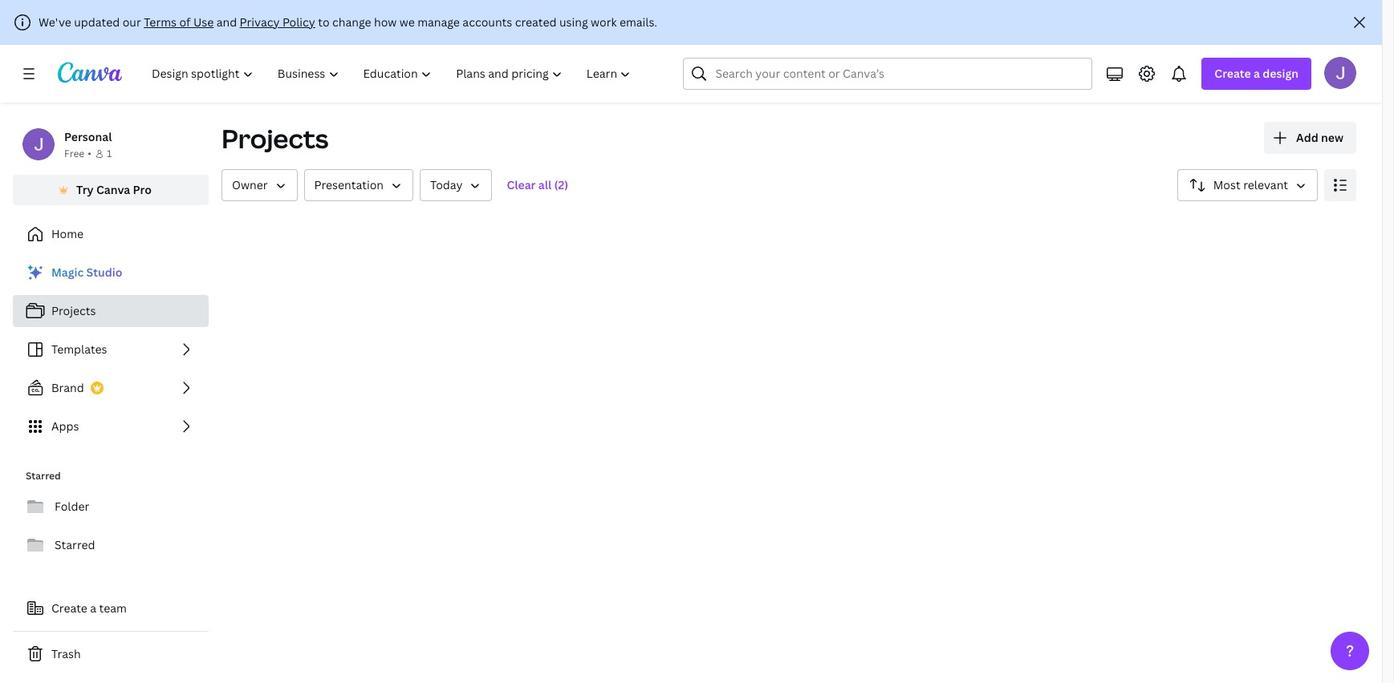 Task type: vqa. For each thing, say whether or not it's contained in the screenshot.
first,
no



Task type: describe. For each thing, give the bounding box(es) containing it.
Sort by button
[[1177, 169, 1318, 201]]

clear all (2)
[[507, 177, 568, 193]]

starred inside button
[[55, 538, 95, 553]]

Search search field
[[715, 59, 1060, 89]]

new
[[1321, 130, 1343, 145]]

brand link
[[13, 372, 209, 404]]

•
[[88, 147, 91, 161]]

Category button
[[304, 169, 413, 201]]

use
[[193, 14, 214, 30]]

to
[[318, 14, 330, 30]]

create a design
[[1215, 66, 1299, 81]]

0 vertical spatial starred
[[26, 469, 61, 483]]

create for create a design
[[1215, 66, 1251, 81]]

using
[[559, 14, 588, 30]]

we've updated our terms of use and privacy policy to change how we manage accounts created using work emails.
[[39, 14, 657, 30]]

change
[[332, 14, 371, 30]]

policy
[[282, 14, 315, 30]]

most
[[1213, 177, 1241, 193]]

1
[[107, 147, 112, 161]]

(2)
[[554, 177, 568, 193]]

most relevant
[[1213, 177, 1288, 193]]

privacy
[[240, 14, 280, 30]]

folder link
[[13, 491, 209, 523]]

updated
[[74, 14, 120, 30]]

a for team
[[90, 601, 96, 616]]

add new button
[[1264, 122, 1356, 154]]

try canva pro
[[76, 182, 152, 197]]

try canva pro button
[[13, 175, 209, 205]]

emails.
[[620, 14, 657, 30]]

work
[[591, 14, 617, 30]]

trash link
[[13, 639, 209, 671]]

clear
[[507, 177, 536, 193]]

design
[[1263, 66, 1299, 81]]

create a team
[[51, 601, 127, 616]]

list containing magic studio
[[13, 257, 209, 443]]

owner
[[232, 177, 268, 193]]

folder button
[[13, 491, 209, 523]]

home
[[51, 226, 84, 242]]

relevant
[[1243, 177, 1288, 193]]

projects link
[[13, 295, 209, 327]]

brand
[[51, 380, 84, 396]]

how
[[374, 14, 397, 30]]

clear all (2) link
[[499, 169, 576, 201]]

pro
[[133, 182, 152, 197]]

1 horizontal spatial projects
[[222, 121, 329, 156]]

created
[[515, 14, 557, 30]]



Task type: locate. For each thing, give the bounding box(es) containing it.
projects up owner button
[[222, 121, 329, 156]]

and
[[216, 14, 237, 30]]

try
[[76, 182, 94, 197]]

0 horizontal spatial a
[[90, 601, 96, 616]]

starred up folder on the left bottom of page
[[26, 469, 61, 483]]

0 vertical spatial create
[[1215, 66, 1251, 81]]

manage
[[417, 14, 460, 30]]

create a team button
[[13, 593, 209, 625]]

we
[[399, 14, 415, 30]]

starred button
[[13, 530, 209, 562]]

today
[[430, 177, 463, 193]]

home link
[[13, 218, 209, 250]]

a left team
[[90, 601, 96, 616]]

top level navigation element
[[141, 58, 645, 90]]

list
[[13, 257, 209, 443]]

0 horizontal spatial projects
[[51, 303, 96, 319]]

Owner button
[[222, 169, 297, 201]]

our
[[123, 14, 141, 30]]

jacob simon image
[[1324, 57, 1356, 89]]

0 vertical spatial projects
[[222, 121, 329, 156]]

a inside create a team button
[[90, 601, 96, 616]]

a inside create a design dropdown button
[[1254, 66, 1260, 81]]

projects up templates
[[51, 303, 96, 319]]

apps
[[51, 419, 79, 434]]

add
[[1296, 130, 1318, 145]]

create
[[1215, 66, 1251, 81], [51, 601, 87, 616]]

templates
[[51, 342, 107, 357]]

templates link
[[13, 334, 209, 366]]

all
[[538, 177, 552, 193]]

Date modified button
[[420, 169, 492, 201]]

magic studio
[[51, 265, 122, 280]]

trash
[[51, 647, 81, 662]]

1 vertical spatial projects
[[51, 303, 96, 319]]

apps link
[[13, 411, 209, 443]]

create a design button
[[1202, 58, 1311, 90]]

None search field
[[683, 58, 1093, 90]]

0 vertical spatial a
[[1254, 66, 1260, 81]]

terms of use link
[[144, 14, 214, 30]]

1 vertical spatial create
[[51, 601, 87, 616]]

a left design
[[1254, 66, 1260, 81]]

create left design
[[1215, 66, 1251, 81]]

create inside button
[[51, 601, 87, 616]]

privacy policy link
[[240, 14, 315, 30]]

folder
[[55, 499, 89, 514]]

studio
[[86, 265, 122, 280]]

accounts
[[463, 14, 512, 30]]

of
[[179, 14, 191, 30]]

magic studio link
[[13, 257, 209, 289]]

add new
[[1296, 130, 1343, 145]]

create left team
[[51, 601, 87, 616]]

a for design
[[1254, 66, 1260, 81]]

we've
[[39, 14, 71, 30]]

terms
[[144, 14, 177, 30]]

personal
[[64, 129, 112, 144]]

projects
[[222, 121, 329, 156], [51, 303, 96, 319]]

starred down folder on the left bottom of page
[[55, 538, 95, 553]]

1 horizontal spatial create
[[1215, 66, 1251, 81]]

a
[[1254, 66, 1260, 81], [90, 601, 96, 616]]

1 vertical spatial a
[[90, 601, 96, 616]]

canva
[[96, 182, 130, 197]]

starred
[[26, 469, 61, 483], [55, 538, 95, 553]]

magic
[[51, 265, 84, 280]]

create for create a team
[[51, 601, 87, 616]]

presentation
[[314, 177, 384, 193]]

1 horizontal spatial a
[[1254, 66, 1260, 81]]

1 vertical spatial starred
[[55, 538, 95, 553]]

free •
[[64, 147, 91, 161]]

starred link
[[13, 530, 209, 562]]

team
[[99, 601, 127, 616]]

0 horizontal spatial create
[[51, 601, 87, 616]]

free
[[64, 147, 84, 161]]

create inside dropdown button
[[1215, 66, 1251, 81]]



